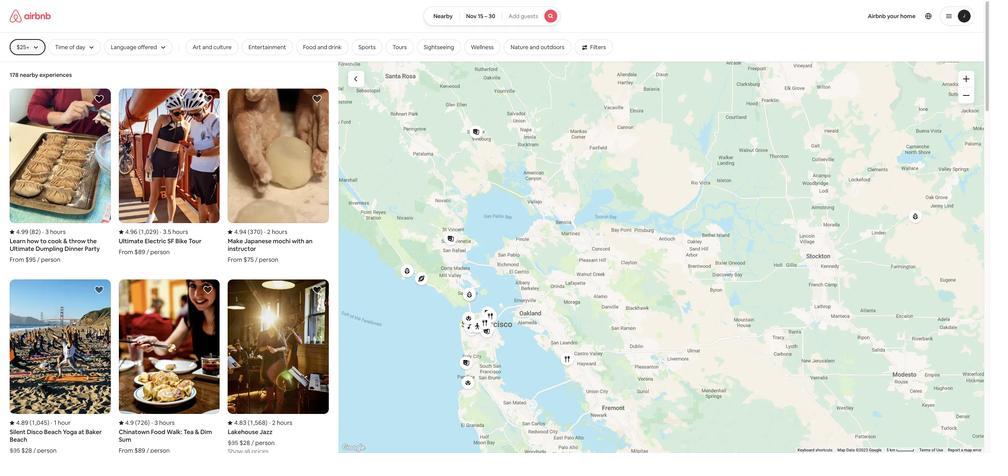 Task type: locate. For each thing, give the bounding box(es) containing it.
the
[[87, 238, 97, 245]]

· 2 hours for 4.94 (370)
[[264, 228, 287, 236]]

& for throw
[[63, 238, 68, 245]]

0 vertical spatial add to wishlist image
[[94, 94, 104, 104]]

1 horizontal spatial · 3 hours
[[151, 419, 175, 427]]

· 3 hours for 4.9 (726)
[[151, 419, 175, 427]]

of inside dropdown button
[[69, 44, 75, 51]]

none search field containing nearby
[[423, 6, 561, 26]]

Tours button
[[386, 39, 414, 55]]

make japanese mochi with an instructor group
[[228, 89, 329, 264]]

ultimate up "$95"
[[10, 245, 34, 253]]

· inside 'lakehouse jazz' group
[[269, 419, 271, 427]]

ultimate
[[119, 238, 143, 245], [10, 245, 34, 253]]

/ right "$89"
[[146, 248, 149, 256]]

1 horizontal spatial &
[[195, 429, 199, 436]]

4.9
[[125, 419, 134, 427]]

0 horizontal spatial of
[[69, 44, 75, 51]]

& inside learn how to cook & throw the ultimate dumpling dinner party from $95 / person
[[63, 238, 68, 245]]

add to wishlist image for learn how to cook & throw the ultimate dumpling dinner party
[[94, 94, 104, 104]]

· 2 hours for 4.83 (1,568)
[[269, 419, 292, 427]]

· left 1
[[51, 419, 52, 427]]

from inside the ultimate electric sf bike tour from $89 / person
[[119, 248, 133, 256]]

· 2 hours up jazz
[[269, 419, 292, 427]]

hours inside learn how to cook & throw the ultimate dumpling dinner party group
[[50, 228, 66, 236]]

use
[[937, 448, 943, 453]]

0 horizontal spatial 3
[[45, 228, 49, 236]]

learn how to cook & throw the ultimate dumpling dinner party group
[[10, 89, 111, 264]]

(1,045)
[[30, 419, 49, 427]]

entertainment
[[249, 44, 286, 51]]

beach down 4.89
[[10, 436, 27, 444]]

0 vertical spatial &
[[63, 238, 68, 245]]

and for food
[[318, 44, 327, 51]]

add guests
[[509, 12, 538, 20]]

airbnb
[[868, 12, 886, 20]]

1 and from the left
[[202, 44, 212, 51]]

hours inside 'lakehouse jazz' group
[[277, 419, 292, 427]]

/ right "$95"
[[37, 256, 40, 264]]

/ right the $75
[[255, 256, 258, 264]]

add to wishlist image for 4.96 (1,029)
[[203, 94, 213, 104]]

· left 3.5
[[160, 228, 161, 236]]

map
[[838, 448, 846, 453]]

· inside ultimate electric sf bike tour group
[[160, 228, 161, 236]]

0 vertical spatial 2
[[267, 228, 271, 236]]

report a map error link
[[948, 448, 982, 453]]

map
[[964, 448, 972, 453]]

hours inside chinatown food walk: tea & dim sum group
[[159, 419, 175, 427]]

15
[[478, 12, 484, 20]]

make japanese mochi with an instructor from $75 / person
[[228, 238, 313, 264]]

and right nature
[[530, 44, 540, 51]]

1 horizontal spatial add to wishlist image
[[203, 285, 213, 295]]

3.5
[[163, 228, 171, 236]]

(82)
[[30, 228, 41, 236]]

1 horizontal spatial 2
[[272, 419, 276, 427]]

0 horizontal spatial add to wishlist image
[[94, 94, 104, 104]]

& right cook
[[63, 238, 68, 245]]

· inside silent disco beach yoga at baker beach group
[[51, 419, 52, 427]]

3 and from the left
[[530, 44, 540, 51]]

lakehouse
[[228, 429, 258, 436]]

1 vertical spatial of
[[932, 448, 936, 453]]

©2023
[[856, 448, 868, 453]]

· for (726)
[[151, 419, 153, 427]]

0 horizontal spatial and
[[202, 44, 212, 51]]

from left "$95"
[[10, 256, 24, 264]]

2 inside 'lakehouse jazz' group
[[272, 419, 276, 427]]

language
[[111, 44, 137, 51]]

2
[[267, 228, 271, 236], [272, 419, 276, 427]]

instructor
[[228, 245, 256, 253]]

2 for 4.83 (1,568)
[[272, 419, 276, 427]]

hours for bike
[[173, 228, 188, 236]]

and inside art and culture button
[[202, 44, 212, 51]]

1 horizontal spatial ultimate
[[119, 238, 143, 245]]

1 horizontal spatial and
[[318, 44, 327, 51]]

& inside chinatown food walk: tea & dim sum
[[195, 429, 199, 436]]

silent disco beach yoga at baker beach group
[[10, 280, 111, 453]]

of left the use
[[932, 448, 936, 453]]

and right art
[[202, 44, 212, 51]]

Wellness button
[[464, 39, 501, 55]]

add to wishlist image for 4.89 (1,045)
[[94, 285, 104, 295]]

4.83 out of 5 average rating,  1,568 reviews image
[[228, 419, 268, 427]]

3 up to
[[45, 228, 49, 236]]

· 3.5 hours
[[160, 228, 188, 236]]

1 vertical spatial add to wishlist image
[[203, 285, 213, 295]]

0 vertical spatial · 3 hours
[[42, 228, 66, 236]]

· inside make japanese mochi with an instructor group
[[264, 228, 266, 236]]

person inside make japanese mochi with an instructor from $75 / person
[[259, 256, 278, 264]]

· 3 hours up cook
[[42, 228, 66, 236]]

language offered button
[[104, 39, 173, 55]]

person down jazz
[[255, 440, 275, 447]]

experiences
[[39, 71, 72, 79]]

· inside learn how to cook & throw the ultimate dumpling dinner party group
[[42, 228, 44, 236]]

·
[[42, 228, 44, 236], [160, 228, 161, 236], [264, 228, 266, 236], [51, 419, 52, 427], [151, 419, 153, 427], [269, 419, 271, 427]]

4.96 out of 5 average rating,  1,029 reviews image
[[119, 228, 158, 236]]

from left "$89"
[[119, 248, 133, 256]]

/
[[146, 248, 149, 256], [37, 256, 40, 264], [255, 256, 258, 264], [251, 440, 254, 447]]

hours inside ultimate electric sf bike tour group
[[173, 228, 188, 236]]

home
[[901, 12, 916, 20]]

food left walk:
[[151, 429, 165, 436]]

$28
[[240, 440, 250, 447]]

0 horizontal spatial from
[[10, 256, 24, 264]]

and left drink
[[318, 44, 327, 51]]

1 horizontal spatial of
[[932, 448, 936, 453]]

· 2 hours
[[264, 228, 287, 236], [269, 419, 292, 427]]

and inside food and drink button
[[318, 44, 327, 51]]

profile element
[[571, 0, 975, 32]]

2 inside make japanese mochi with an instructor group
[[267, 228, 271, 236]]

keyboard shortcuts
[[798, 448, 833, 453]]

hours right (1,568)
[[277, 419, 292, 427]]

0 horizontal spatial &
[[63, 238, 68, 245]]

2 and from the left
[[318, 44, 327, 51]]

· 3 hours up chinatown food walk: tea & dim sum at the bottom left of page
[[151, 419, 175, 427]]

add to wishlist image
[[94, 94, 104, 104], [203, 285, 213, 295]]

1 horizontal spatial food
[[303, 44, 316, 51]]

0 horizontal spatial ultimate
[[10, 245, 34, 253]]

2 right '(370)'
[[267, 228, 271, 236]]

mochi
[[273, 238, 291, 245]]

add to wishlist image inside chinatown food walk: tea & dim sum group
[[203, 285, 213, 295]]

nov 15 – 30 button
[[459, 6, 502, 26]]

3 inside chinatown food walk: tea & dim sum group
[[154, 419, 158, 427]]

guests
[[521, 12, 538, 20]]

0 vertical spatial of
[[69, 44, 75, 51]]

1 vertical spatial · 3 hours
[[151, 419, 175, 427]]

0 horizontal spatial · 3 hours
[[42, 228, 66, 236]]

add to wishlist image inside learn how to cook & throw the ultimate dumpling dinner party group
[[94, 94, 104, 104]]

google
[[869, 448, 882, 453]]

/ inside learn how to cook & throw the ultimate dumpling dinner party from $95 / person
[[37, 256, 40, 264]]

hours up "bike"
[[173, 228, 188, 236]]

chinatown
[[119, 429, 150, 436]]

silent disco beach yoga at baker beach
[[10, 429, 102, 444]]

dinner
[[65, 245, 83, 253]]

hours up walk:
[[159, 419, 175, 427]]

sf
[[167, 238, 174, 245]]

hours up cook
[[50, 228, 66, 236]]

of left the day
[[69, 44, 75, 51]]

from inside make japanese mochi with an instructor from $75 / person
[[228, 256, 242, 264]]

chinatown food walk: tea & dim sum group
[[119, 280, 220, 453]]

terms of use
[[920, 448, 943, 453]]

person right the $75
[[259, 256, 278, 264]]

5 km button
[[884, 448, 917, 453]]

from
[[119, 248, 133, 256], [10, 256, 24, 264], [228, 256, 242, 264]]

data
[[847, 448, 855, 453]]

and inside nature and outdoors button
[[530, 44, 540, 51]]

google map
showing 24 experiences. region
[[339, 61, 984, 453]]

Sightseeing button
[[417, 39, 461, 55]]

1 horizontal spatial from
[[119, 248, 133, 256]]

· 2 hours up "mochi"
[[264, 228, 287, 236]]

from down instructor
[[228, 256, 242, 264]]

· right (726)
[[151, 419, 153, 427]]

0 horizontal spatial 2
[[267, 228, 271, 236]]

ultimate down the '4.96'
[[119, 238, 143, 245]]

· 3 hours inside chinatown food walk: tea & dim sum group
[[151, 419, 175, 427]]

· right (82)
[[42, 228, 44, 236]]

hour
[[58, 419, 71, 427]]

0 vertical spatial · 2 hours
[[264, 228, 287, 236]]

lakehouse jazz
[[228, 429, 273, 436]]

4.96
[[125, 228, 137, 236]]

hours up "mochi"
[[272, 228, 287, 236]]

hours inside make japanese mochi with an instructor group
[[272, 228, 287, 236]]

/ right '$28'
[[251, 440, 254, 447]]

sightseeing
[[424, 44, 454, 51]]

person down dumpling
[[41, 256, 60, 264]]

1 vertical spatial food
[[151, 429, 165, 436]]

language offered
[[111, 44, 157, 51]]

offered
[[138, 44, 157, 51]]

· 3 hours inside learn how to cook & throw the ultimate dumpling dinner party group
[[42, 228, 66, 236]]

0 horizontal spatial food
[[151, 429, 165, 436]]

1 vertical spatial &
[[195, 429, 199, 436]]

to
[[40, 238, 47, 245]]

3 for 4.99 (82)
[[45, 228, 49, 236]]

· right '(370)'
[[264, 228, 266, 236]]

food left drink
[[303, 44, 316, 51]]

2 horizontal spatial from
[[228, 256, 242, 264]]

1 vertical spatial · 2 hours
[[269, 419, 292, 427]]

3 right (726)
[[154, 419, 158, 427]]

of
[[69, 44, 75, 51], [932, 448, 936, 453]]

0 vertical spatial food
[[303, 44, 316, 51]]

/ inside the ultimate electric sf bike tour from $89 / person
[[146, 248, 149, 256]]

learn how to cook & throw the ultimate dumpling dinner party from $95 / person
[[10, 238, 100, 264]]

· for (1,568)
[[269, 419, 271, 427]]

person down electric
[[150, 248, 170, 256]]

178 nearby experiences
[[10, 71, 72, 79]]

silent
[[10, 429, 26, 436]]

1 horizontal spatial 3
[[154, 419, 158, 427]]

electric
[[145, 238, 166, 245]]

2 horizontal spatial and
[[530, 44, 540, 51]]

beach down 1
[[44, 429, 62, 436]]

add
[[509, 12, 520, 20]]

jazz
[[260, 429, 273, 436]]

· 2 hours inside make japanese mochi with an instructor group
[[264, 228, 287, 236]]

nature
[[511, 44, 529, 51]]

4.89 out of 5 average rating,  1,045 reviews image
[[10, 419, 49, 427]]

· 3 hours
[[42, 228, 66, 236], [151, 419, 175, 427]]

· inside chinatown food walk: tea & dim sum group
[[151, 419, 153, 427]]

· for (1,045)
[[51, 419, 52, 427]]

lakehouse jazz group
[[228, 280, 329, 453]]

add to wishlist image inside 'lakehouse jazz' group
[[312, 285, 322, 295]]

4.89
[[16, 419, 28, 427]]

0 vertical spatial 3
[[45, 228, 49, 236]]

1 vertical spatial 3
[[154, 419, 158, 427]]

2 up jazz
[[272, 419, 276, 427]]

add to wishlist image
[[203, 94, 213, 104], [312, 94, 322, 104], [94, 285, 104, 295], [312, 285, 322, 295]]

add to wishlist image for 4.94 (370)
[[312, 94, 322, 104]]

3 inside learn how to cook & throw the ultimate dumpling dinner party group
[[45, 228, 49, 236]]

· 2 hours inside 'lakehouse jazz' group
[[269, 419, 292, 427]]

terms
[[920, 448, 931, 453]]

and for nature
[[530, 44, 540, 51]]

None search field
[[423, 6, 561, 26]]

km
[[890, 448, 896, 453]]

1 vertical spatial 2
[[272, 419, 276, 427]]

sports
[[359, 44, 376, 51]]

& right "tea"
[[195, 429, 199, 436]]

day
[[76, 44, 85, 51]]

· up jazz
[[269, 419, 271, 427]]

hours for with
[[272, 228, 287, 236]]



Task type: describe. For each thing, give the bounding box(es) containing it.
178
[[10, 71, 19, 79]]

1 horizontal spatial beach
[[44, 429, 62, 436]]

keyboard
[[798, 448, 815, 453]]

4.94 out of 5 average rating,  370 reviews image
[[228, 228, 263, 236]]

nearby button
[[423, 6, 460, 26]]

cook
[[48, 238, 62, 245]]

$75
[[244, 256, 254, 264]]

a
[[961, 448, 963, 453]]

ultimate electric sf bike tour group
[[119, 89, 220, 256]]

$89
[[134, 248, 145, 256]]

4.9 (726)
[[125, 419, 150, 427]]

hours for cook
[[50, 228, 66, 236]]

4.99 out of 5 average rating,  82 reviews image
[[10, 228, 41, 236]]

airbnb your home
[[868, 12, 916, 20]]

of for day
[[69, 44, 75, 51]]

outdoors
[[541, 44, 565, 51]]

filters button
[[575, 39, 613, 55]]

google image
[[341, 443, 367, 453]]

$35
[[228, 440, 238, 447]]

food inside chinatown food walk: tea & dim sum
[[151, 429, 165, 436]]

· 1 hour
[[51, 419, 71, 427]]

Nature and outdoors button
[[504, 39, 571, 55]]

zoom out image
[[963, 92, 970, 99]]

nov 15 – 30
[[466, 12, 495, 20]]

ultimate inside learn how to cook & throw the ultimate dumpling dinner party from $95 / person
[[10, 245, 34, 253]]

make
[[228, 238, 243, 245]]

japanese
[[244, 238, 272, 245]]

food and drink
[[303, 44, 342, 51]]

30
[[489, 12, 495, 20]]

5
[[887, 448, 889, 453]]

report a map error
[[948, 448, 982, 453]]

from inside learn how to cook & throw the ultimate dumpling dinner party from $95 / person
[[10, 256, 24, 264]]

4.89 (1,045)
[[16, 419, 49, 427]]

dumpling
[[36, 245, 63, 253]]

nearby
[[20, 71, 38, 79]]

nearby
[[434, 12, 453, 20]]

/ inside 'lakehouse jazz' group
[[251, 440, 254, 447]]

of for use
[[932, 448, 936, 453]]

person inside 'lakehouse jazz' group
[[255, 440, 275, 447]]

art and culture
[[193, 44, 232, 51]]

(726)
[[135, 419, 150, 427]]

Food and drink button
[[296, 39, 348, 55]]

tours
[[393, 44, 407, 51]]

how
[[27, 238, 39, 245]]

error
[[973, 448, 982, 453]]

walk:
[[167, 429, 182, 436]]

(1,568)
[[248, 419, 268, 427]]

add to wishlist image for chinatown food walk: tea & dim sum
[[203, 285, 213, 295]]

0 horizontal spatial beach
[[10, 436, 27, 444]]

shortcuts
[[816, 448, 833, 453]]

nature and outdoors
[[511, 44, 565, 51]]

keyboard shortcuts button
[[798, 448, 833, 453]]

4.99 (82)
[[16, 228, 41, 236]]

Entertainment button
[[242, 39, 293, 55]]

wellness
[[471, 44, 494, 51]]

an
[[306, 238, 313, 245]]

4.99
[[16, 228, 28, 236]]

add guests button
[[502, 6, 561, 26]]

3 for 4.9 (726)
[[154, 419, 158, 427]]

food inside button
[[303, 44, 316, 51]]

zoom in image
[[963, 76, 970, 82]]

report
[[948, 448, 960, 453]]

culture
[[213, 44, 232, 51]]

–
[[485, 12, 488, 20]]

ultimate electric sf bike tour from $89 / person
[[119, 238, 201, 256]]

add to wishlist image for 4.83 (1,568)
[[312, 285, 322, 295]]

· for (82)
[[42, 228, 44, 236]]

2 for 4.94 (370)
[[267, 228, 271, 236]]

with
[[292, 238, 304, 245]]

/ inside make japanese mochi with an instructor from $75 / person
[[255, 256, 258, 264]]

(370)
[[248, 228, 263, 236]]

yoga
[[63, 429, 77, 436]]

throw
[[69, 238, 86, 245]]

Sports button
[[352, 39, 383, 55]]

$95
[[25, 256, 36, 264]]

bike
[[175, 238, 187, 245]]

person inside learn how to cook & throw the ultimate dumpling dinner party from $95 / person
[[41, 256, 60, 264]]

4.96 (1,029)
[[125, 228, 158, 236]]

at
[[78, 429, 84, 436]]

& for dim
[[195, 429, 199, 436]]

time
[[55, 44, 68, 51]]

Art and culture button
[[186, 39, 239, 55]]

baker
[[86, 429, 102, 436]]

dim
[[200, 429, 212, 436]]

4.9 out of 5 average rating,  726 reviews image
[[119, 419, 150, 427]]

person inside the ultimate electric sf bike tour from $89 / person
[[150, 248, 170, 256]]

and for art
[[202, 44, 212, 51]]

tour
[[189, 238, 201, 245]]

tea
[[184, 429, 194, 436]]

party
[[85, 245, 100, 253]]

4.94
[[234, 228, 247, 236]]

· 3 hours for 4.99 (82)
[[42, 228, 66, 236]]

1
[[54, 419, 56, 427]]

ultimate inside the ultimate electric sf bike tour from $89 / person
[[119, 238, 143, 245]]

filters
[[590, 44, 606, 51]]

map data ©2023 google
[[838, 448, 882, 453]]

sum
[[119, 436, 131, 444]]

· for (1,029)
[[160, 228, 161, 236]]

· for (370)
[[264, 228, 266, 236]]

your
[[887, 12, 899, 20]]

time of day button
[[48, 39, 101, 55]]

$35 $28 / person
[[228, 440, 275, 447]]

4.83
[[234, 419, 247, 427]]



Task type: vqa. For each thing, say whether or not it's contained in the screenshot.
3 within Chinatown Food Walk: Tea & Dim Sum GROUP
yes



